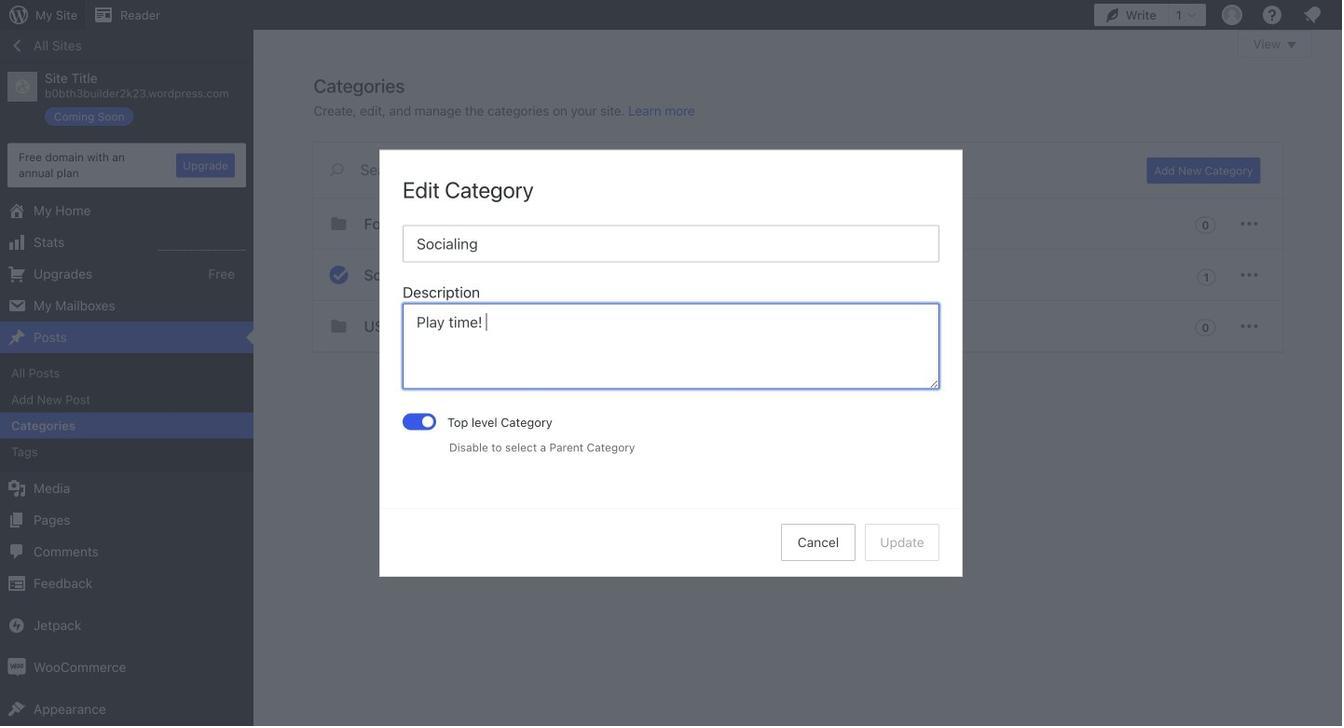 Task type: vqa. For each thing, say whether or not it's contained in the screenshot.
top Toggle Menu icon
yes



Task type: locate. For each thing, give the bounding box(es) containing it.
usc image
[[328, 315, 350, 337]]

None text field
[[403, 303, 940, 389]]

2 list item from the top
[[1334, 192, 1342, 279]]

dialog
[[380, 150, 962, 576]]

1 vertical spatial toggle menu image
[[1238, 264, 1261, 286]]

None search field
[[314, 143, 1124, 197]]

group
[[403, 281, 940, 395]]

toggle menu image
[[1238, 213, 1261, 235], [1238, 264, 1261, 286], [1238, 315, 1261, 337]]

0 vertical spatial toggle menu image
[[1238, 213, 1261, 235]]

2 vertical spatial toggle menu image
[[1238, 315, 1261, 337]]

closed image
[[1287, 42, 1297, 48]]

row
[[314, 199, 1283, 352]]

list item
[[1334, 95, 1342, 163], [1334, 192, 1342, 279], [1334, 279, 1342, 367], [1334, 367, 1342, 436]]

1 toggle menu image from the top
[[1238, 213, 1261, 235]]

highest hourly views 0 image
[[158, 239, 246, 251]]

1 list item from the top
[[1334, 95, 1342, 163]]

2 toggle menu image from the top
[[1238, 264, 1261, 286]]

main content
[[314, 30, 1312, 352]]

3 toggle menu image from the top
[[1238, 315, 1261, 337]]



Task type: describe. For each thing, give the bounding box(es) containing it.
help image
[[1261, 4, 1284, 26]]

socialing image
[[328, 264, 350, 286]]

toggle menu image for folder image
[[1238, 213, 1261, 235]]

img image
[[7, 658, 26, 677]]

toggle menu image for usc image
[[1238, 315, 1261, 337]]

3 list item from the top
[[1334, 279, 1342, 367]]

folder image
[[328, 213, 350, 235]]

toggle menu image for socialing icon
[[1238, 264, 1261, 286]]

4 list item from the top
[[1334, 367, 1342, 436]]

update your profile, personal settings, and more image
[[1221, 4, 1243, 26]]

New Category Name text field
[[403, 225, 940, 262]]

manage your notifications image
[[1301, 4, 1324, 26]]



